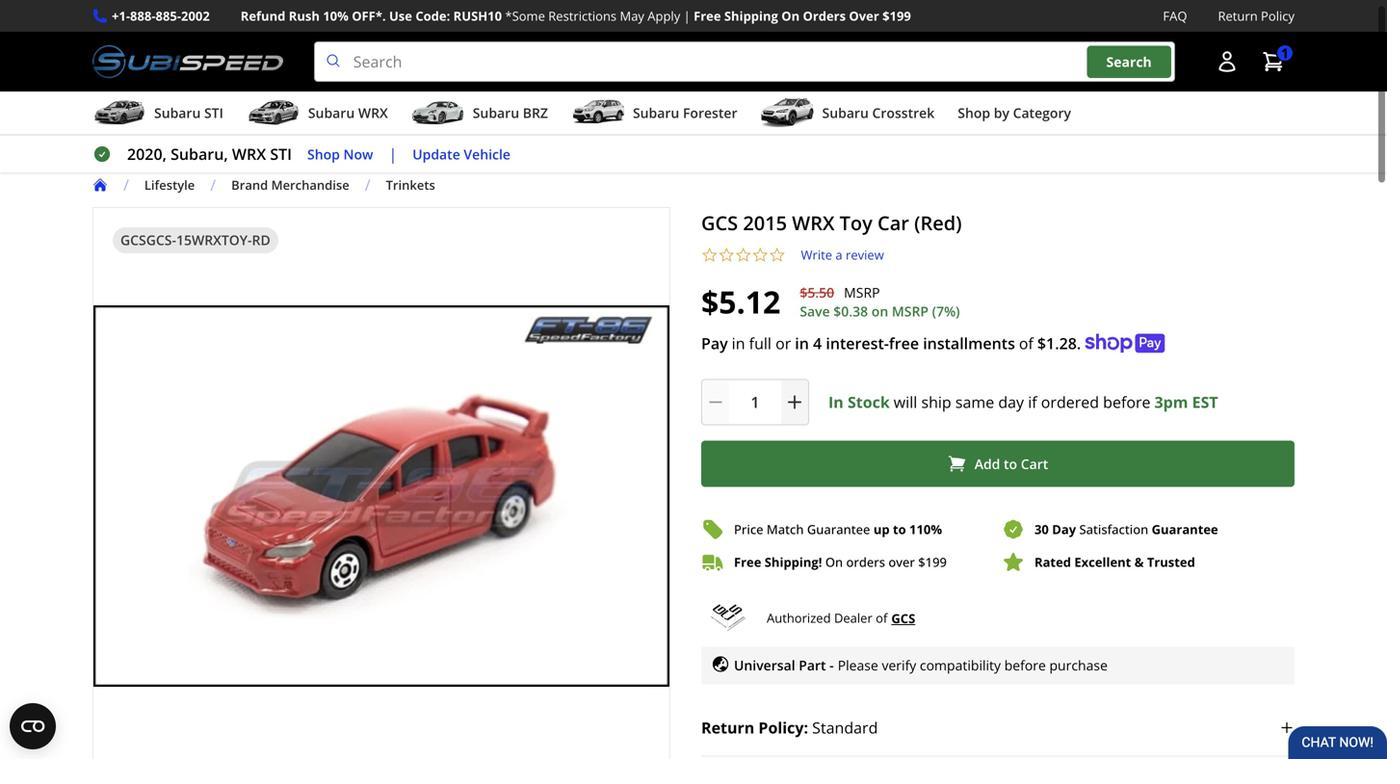 Task type: locate. For each thing, give the bounding box(es) containing it.
brand merchandise
[[231, 176, 349, 194]]

0 horizontal spatial empty star image
[[718, 247, 735, 264]]

write a review link
[[801, 246, 884, 264]]

1 horizontal spatial free
[[734, 554, 761, 571]]

return
[[1218, 7, 1258, 25], [701, 717, 755, 738]]

1 in from the left
[[732, 333, 745, 354]]

purchase
[[1050, 656, 1108, 674]]

in left '4'
[[795, 333, 809, 354]]

subaru for subaru sti
[[154, 104, 201, 122]]

return left policy
[[1218, 7, 1258, 25]]

add to cart
[[975, 455, 1048, 473]]

0 horizontal spatial empty star image
[[701, 247, 718, 264]]

lifestyle link
[[144, 176, 210, 194], [144, 176, 195, 194]]

sti
[[204, 104, 223, 122], [270, 144, 292, 164]]

110%
[[909, 521, 942, 538]]

None number field
[[701, 379, 809, 425]]

1 horizontal spatial wrx
[[358, 104, 388, 122]]

1 vertical spatial before
[[1004, 656, 1046, 674]]

1 horizontal spatial to
[[1004, 455, 1017, 473]]

subaru up shop now
[[308, 104, 355, 122]]

empty star image
[[718, 247, 735, 264], [752, 247, 769, 264]]

wrx inside subaru wrx dropdown button
[[358, 104, 388, 122]]

refund
[[241, 7, 286, 25]]

return policy: standard
[[701, 717, 878, 738]]

1 horizontal spatial gcs
[[891, 610, 915, 627]]

to right the add at the bottom of the page
[[1004, 455, 1017, 473]]

1 vertical spatial |
[[389, 144, 397, 164]]

will
[[894, 392, 917, 412]]

1 vertical spatial of
[[876, 609, 888, 627]]

wrx for gcs 2015 wrx toy car (red)
[[792, 210, 835, 236]]

0 horizontal spatial guarantee
[[807, 521, 870, 538]]

1 horizontal spatial of
[[1019, 333, 1034, 354]]

1 horizontal spatial return
[[1218, 7, 1258, 25]]

0 vertical spatial free
[[694, 7, 721, 25]]

subaru right a subaru crosstrek thumbnail image
[[822, 104, 869, 122]]

trinkets link
[[386, 176, 451, 194], [386, 176, 435, 194]]

/ right home image
[[123, 174, 129, 195]]

0 horizontal spatial return
[[701, 717, 755, 738]]

subaru left forester
[[633, 104, 679, 122]]

subaru up subaru,
[[154, 104, 201, 122]]

/
[[123, 174, 129, 195], [210, 174, 216, 195], [365, 174, 370, 195]]

1 horizontal spatial sti
[[270, 144, 292, 164]]

*some
[[505, 7, 545, 25]]

guarantee up trusted
[[1152, 521, 1218, 538]]

shop inside dropdown button
[[958, 104, 990, 122]]

1 vertical spatial to
[[893, 521, 906, 538]]

1 guarantee from the left
[[807, 521, 870, 538]]

free shipping! on orders over $ 199
[[734, 554, 947, 571]]

5 subaru from the left
[[822, 104, 869, 122]]

1 horizontal spatial |
[[684, 7, 690, 25]]

+1-888-885-2002 link
[[112, 6, 210, 26]]

open widget image
[[10, 703, 56, 749]]

30 day satisfaction guarantee
[[1035, 521, 1218, 538]]

2 horizontal spatial wrx
[[792, 210, 835, 236]]

gcs up verify
[[891, 610, 915, 627]]

2 subaru from the left
[[308, 104, 355, 122]]

orders
[[846, 554, 885, 571]]

$5.12
[[701, 281, 781, 323]]

subaru inside subaru wrx dropdown button
[[308, 104, 355, 122]]

| right "now"
[[389, 144, 397, 164]]

before
[[1103, 392, 1151, 412], [1004, 656, 1046, 674]]

/ down "now"
[[365, 174, 370, 195]]

2015
[[743, 210, 787, 236]]

1 horizontal spatial guarantee
[[1152, 521, 1218, 538]]

use
[[389, 7, 412, 25]]

empty star image down 2015
[[752, 247, 769, 264]]

guarantee up the 'free shipping! on orders over $ 199'
[[807, 521, 870, 538]]

0 horizontal spatial |
[[389, 144, 397, 164]]

2 horizontal spatial /
[[365, 174, 370, 195]]

2 guarantee from the left
[[1152, 521, 1218, 538]]

0 horizontal spatial gcs
[[701, 210, 738, 236]]

shop
[[958, 104, 990, 122], [307, 145, 340, 163]]

in left full
[[732, 333, 745, 354]]

of left gcs link
[[876, 609, 888, 627]]

before left purchase
[[1004, 656, 1046, 674]]

0 horizontal spatial shop
[[307, 145, 340, 163]]

please
[[838, 656, 878, 674]]

full
[[749, 333, 772, 354]]

home image
[[92, 177, 108, 193]]

empty star image
[[701, 247, 718, 264], [735, 247, 752, 264], [769, 247, 786, 264]]

0 vertical spatial on
[[782, 7, 800, 25]]

rush
[[289, 7, 320, 25]]

may
[[620, 7, 644, 25]]

msrp right on
[[892, 302, 929, 320]]

2 / from the left
[[210, 174, 216, 195]]

gcsgcs-15wrxtoy-rd
[[120, 231, 270, 249]]

0 vertical spatial of
[[1019, 333, 1034, 354]]

/ for trinkets
[[365, 174, 370, 195]]

empty star image up $5.12
[[718, 247, 735, 264]]

shop left by
[[958, 104, 990, 122]]

shop up merchandise
[[307, 145, 340, 163]]

sti up brand merchandise
[[270, 144, 292, 164]]

2 vertical spatial wrx
[[792, 210, 835, 236]]

1 horizontal spatial /
[[210, 174, 216, 195]]

|
[[684, 7, 690, 25], [389, 144, 397, 164]]

brand
[[231, 176, 268, 194]]

apply
[[648, 7, 680, 25]]

0 vertical spatial to
[[1004, 455, 1017, 473]]

a subaru forester thumbnail image image
[[571, 98, 625, 127]]

price match guarantee up to 110%
[[734, 521, 942, 538]]

restrictions
[[548, 7, 617, 25]]

0 vertical spatial return
[[1218, 7, 1258, 25]]

0 horizontal spatial before
[[1004, 656, 1046, 674]]

return policy
[[1218, 7, 1295, 25]]

3 / from the left
[[365, 174, 370, 195]]

dealer
[[834, 609, 873, 627]]

sti up 2020, subaru, wrx sti
[[204, 104, 223, 122]]

1 horizontal spatial empty star image
[[735, 247, 752, 264]]

0 horizontal spatial free
[[694, 7, 721, 25]]

free
[[694, 7, 721, 25], [734, 554, 761, 571]]

gcs link
[[891, 608, 915, 629]]

| right apply
[[684, 7, 690, 25]]

subaru left brz
[[473, 104, 519, 122]]

subaru inside subaru sti dropdown button
[[154, 104, 201, 122]]

authorized
[[767, 609, 831, 627]]

subaru forester
[[633, 104, 737, 122]]

authorized dealer of gcs
[[767, 609, 915, 627]]

0 vertical spatial sti
[[204, 104, 223, 122]]

return for return policy
[[1218, 7, 1258, 25]]

4 subaru from the left
[[633, 104, 679, 122]]

1 vertical spatial gcs
[[891, 610, 915, 627]]

3 subaru from the left
[[473, 104, 519, 122]]

0 horizontal spatial sti
[[204, 104, 223, 122]]

free right apply
[[694, 7, 721, 25]]

msrp up $0.38
[[844, 283, 880, 302]]

0 horizontal spatial wrx
[[232, 144, 266, 164]]

1 vertical spatial wrx
[[232, 144, 266, 164]]

subaru inside the subaru forester dropdown button
[[633, 104, 679, 122]]

rated excellent & trusted
[[1035, 554, 1195, 571]]

0 vertical spatial shop
[[958, 104, 990, 122]]

1 horizontal spatial shop
[[958, 104, 990, 122]]

0 horizontal spatial of
[[876, 609, 888, 627]]

standard
[[812, 717, 878, 738]]

wrx up write
[[792, 210, 835, 236]]

1 horizontal spatial empty star image
[[752, 247, 769, 264]]

ordered
[[1041, 392, 1099, 412]]

1 vertical spatial return
[[701, 717, 755, 738]]

wrx for 2020, subaru, wrx sti
[[232, 144, 266, 164]]

msrp
[[844, 283, 880, 302], [892, 302, 929, 320]]

on
[[782, 7, 800, 25], [825, 554, 843, 571]]

forester
[[683, 104, 737, 122]]

3pm
[[1155, 392, 1188, 412]]

1 empty star image from the left
[[718, 247, 735, 264]]

1 subaru from the left
[[154, 104, 201, 122]]

2 in from the left
[[795, 333, 809, 354]]

gcs left 2015
[[701, 210, 738, 236]]

0 horizontal spatial /
[[123, 174, 129, 195]]

return left policy:
[[701, 717, 755, 738]]

0 horizontal spatial in
[[732, 333, 745, 354]]

2 horizontal spatial empty star image
[[769, 247, 786, 264]]

$5.50
[[800, 283, 834, 302]]

subaru inside subaru brz dropdown button
[[473, 104, 519, 122]]

subaru
[[154, 104, 201, 122], [308, 104, 355, 122], [473, 104, 519, 122], [633, 104, 679, 122], [822, 104, 869, 122]]

wrx up brand
[[232, 144, 266, 164]]

gcs 2015 wrx toy car (red)
[[701, 210, 962, 236]]

rush10
[[453, 7, 502, 25]]

a subaru wrx thumbnail image image
[[246, 98, 300, 127]]

code:
[[416, 7, 450, 25]]

to right "up"
[[893, 521, 906, 538]]

subaru brz
[[473, 104, 548, 122]]

1 vertical spatial shop
[[307, 145, 340, 163]]

1 horizontal spatial on
[[825, 554, 843, 571]]

shipping!
[[765, 554, 822, 571]]

0 vertical spatial wrx
[[358, 104, 388, 122]]

shop pay image
[[1085, 334, 1165, 353]]

excellent
[[1074, 554, 1131, 571]]

to inside add to cart button
[[1004, 455, 1017, 473]]

/ down 2020, subaru, wrx sti
[[210, 174, 216, 195]]

lifestyle
[[144, 176, 195, 194]]

1 / from the left
[[123, 174, 129, 195]]

1 horizontal spatial in
[[795, 333, 809, 354]]

search button
[[1087, 46, 1171, 78]]

$
[[918, 554, 925, 571]]

0 horizontal spatial on
[[782, 7, 800, 25]]

subaru inside subaru crosstrek dropdown button
[[822, 104, 869, 122]]

installments
[[923, 333, 1015, 354]]

return for return policy: standard
[[701, 717, 755, 738]]

wrx up "now"
[[358, 104, 388, 122]]

over
[[889, 554, 915, 571]]

day
[[1052, 521, 1076, 538]]

before left the 3pm at the right bottom
[[1103, 392, 1151, 412]]

1 vertical spatial on
[[825, 554, 843, 571]]

0 horizontal spatial to
[[893, 521, 906, 538]]

write a review
[[801, 246, 884, 264]]

free down price
[[734, 554, 761, 571]]

199
[[925, 554, 947, 571]]

save
[[800, 302, 830, 320]]

of left $1.28
[[1019, 333, 1034, 354]]

1 horizontal spatial before
[[1103, 392, 1151, 412]]



Task type: vqa. For each thing, say whether or not it's contained in the screenshot.
$1.28
yes



Task type: describe. For each thing, give the bounding box(es) containing it.
.
[[1077, 333, 1081, 354]]

interest-
[[826, 333, 889, 354]]

shop by category button
[[958, 95, 1071, 134]]

shop for shop by category
[[958, 104, 990, 122]]

gcs inside the authorized dealer of gcs
[[891, 610, 915, 627]]

2020,
[[127, 144, 167, 164]]

category
[[1013, 104, 1071, 122]]

888-
[[130, 7, 156, 25]]

0 horizontal spatial msrp
[[844, 283, 880, 302]]

refund rush 10% off*. use code: rush10 *some restrictions may apply | free shipping on orders over $199
[[241, 7, 911, 25]]

of inside the authorized dealer of gcs
[[876, 609, 888, 627]]

30
[[1035, 521, 1049, 538]]

0 vertical spatial gcs
[[701, 210, 738, 236]]

ship
[[921, 392, 952, 412]]

universal part - please verify compatibility before purchase
[[734, 656, 1108, 674]]

update
[[413, 145, 460, 163]]

button image
[[1216, 50, 1239, 73]]

10%
[[323, 7, 349, 25]]

brz
[[523, 104, 548, 122]]

pay
[[701, 333, 728, 354]]

a subaru crosstrek thumbnail image image
[[761, 98, 815, 127]]

policy:
[[759, 717, 808, 738]]

stock
[[848, 392, 890, 412]]

0 vertical spatial before
[[1103, 392, 1151, 412]]

shipping
[[724, 7, 778, 25]]

15wrxtoy-
[[176, 231, 252, 249]]

return policy link
[[1218, 6, 1295, 26]]

4
[[813, 333, 822, 354]]

lifestyle link down subaru,
[[144, 176, 210, 194]]

$5.50 msrp save $0.38 on msrp (7%)
[[800, 283, 960, 320]]

add
[[975, 455, 1000, 473]]

/ for brand merchandise
[[210, 174, 216, 195]]

match
[[767, 521, 804, 538]]

shop for shop now
[[307, 145, 340, 163]]

(7%)
[[932, 302, 960, 320]]

search
[[1106, 52, 1152, 71]]

1
[[1281, 44, 1289, 62]]

now
[[343, 145, 373, 163]]

update vehicle button
[[413, 143, 510, 165]]

2 empty star image from the left
[[735, 247, 752, 264]]

gcsgcs-
[[120, 231, 176, 249]]

universal
[[734, 656, 795, 674]]

gcs image
[[701, 605, 755, 632]]

subaru crosstrek
[[822, 104, 935, 122]]

sti inside dropdown button
[[204, 104, 223, 122]]

shop now
[[307, 145, 373, 163]]

subaru for subaru brz
[[473, 104, 519, 122]]

or
[[776, 333, 791, 354]]

subaru for subaru crosstrek
[[822, 104, 869, 122]]

subaru crosstrek button
[[761, 95, 935, 134]]

/ for lifestyle
[[123, 174, 129, 195]]

increment image
[[785, 393, 804, 412]]

faq link
[[1163, 6, 1187, 26]]

part
[[799, 656, 826, 674]]

in stock will ship same day if ordered before 3pm est
[[828, 392, 1218, 412]]

price
[[734, 521, 764, 538]]

subaru sti
[[154, 104, 223, 122]]

write
[[801, 246, 832, 264]]

lifestyle link down 2020,
[[144, 176, 195, 194]]

0 vertical spatial |
[[684, 7, 690, 25]]

a subaru brz thumbnail image image
[[411, 98, 465, 127]]

toy
[[840, 210, 873, 236]]

+1-
[[112, 7, 130, 25]]

search input field
[[314, 42, 1175, 82]]

on
[[872, 302, 888, 320]]

a subaru sti thumbnail image image
[[92, 98, 146, 127]]

vehicle
[[464, 145, 510, 163]]

$1.28
[[1037, 333, 1077, 354]]

$0.38
[[834, 302, 868, 320]]

up
[[874, 521, 890, 538]]

2020, subaru, wrx sti
[[127, 144, 292, 164]]

rd
[[252, 231, 270, 249]]

shop by category
[[958, 104, 1071, 122]]

subaru brz button
[[411, 95, 548, 134]]

2 empty star image from the left
[[752, 247, 769, 264]]

subaru,
[[171, 144, 228, 164]]

1 vertical spatial free
[[734, 554, 761, 571]]

satisfaction
[[1079, 521, 1149, 538]]

1 horizontal spatial msrp
[[892, 302, 929, 320]]

update vehicle
[[413, 145, 510, 163]]

subaru sti button
[[92, 95, 223, 134]]

1 empty star image from the left
[[701, 247, 718, 264]]

car
[[878, 210, 909, 236]]

if
[[1028, 392, 1037, 412]]

orders
[[803, 7, 846, 25]]

est
[[1192, 392, 1218, 412]]

subaru for subaru forester
[[633, 104, 679, 122]]

decrement image
[[706, 393, 725, 412]]

&
[[1135, 554, 1144, 571]]

(red)
[[914, 210, 962, 236]]

shop now link
[[307, 143, 373, 165]]

subaru for subaru wrx
[[308, 104, 355, 122]]

a
[[836, 246, 843, 264]]

3 empty star image from the left
[[769, 247, 786, 264]]

in
[[828, 392, 844, 412]]

1 button
[[1252, 43, 1295, 81]]

1 vertical spatial sti
[[270, 144, 292, 164]]

trinkets
[[386, 176, 435, 194]]

subaru wrx button
[[246, 95, 388, 134]]

$199
[[883, 7, 911, 25]]

subispeed logo image
[[92, 42, 283, 82]]

rated
[[1035, 554, 1071, 571]]

compatibility
[[920, 656, 1001, 674]]

by
[[994, 104, 1010, 122]]

faq
[[1163, 7, 1187, 25]]



